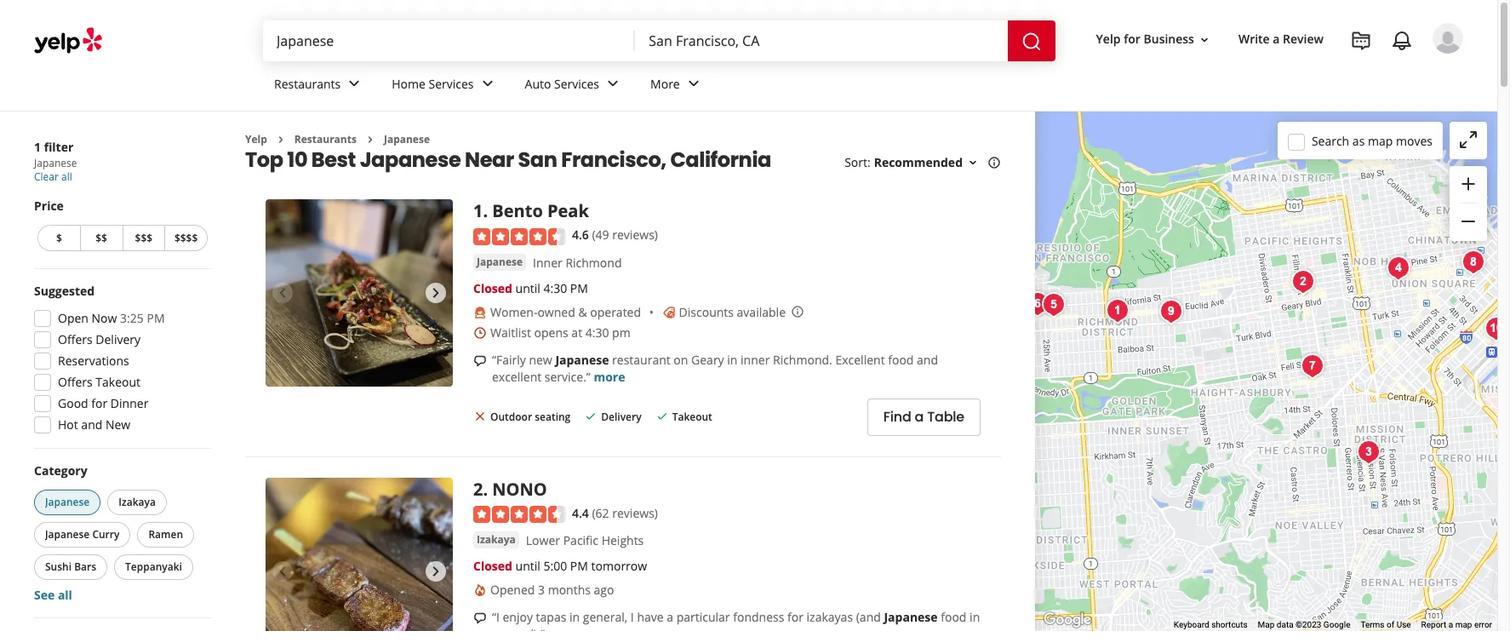 Task type: describe. For each thing, give the bounding box(es) containing it.
california
[[671, 146, 772, 174]]

16 chevron right v2 image for japanese
[[364, 133, 377, 146]]

none field find
[[277, 32, 622, 50]]

tomorrow
[[591, 558, 647, 574]]

sushi bars button
[[34, 554, 107, 580]]

3:25
[[120, 310, 144, 326]]

keyboard shortcuts button
[[1174, 619, 1248, 631]]

operated
[[590, 304, 641, 320]]

ramen
[[149, 527, 183, 542]]

. for 2
[[483, 478, 488, 501]]

izakayas
[[807, 609, 853, 625]]

1 vertical spatial and
[[81, 416, 102, 433]]

report a map error link
[[1422, 620, 1493, 629]]

food inside food in general)."
[[941, 609, 967, 625]]

4.6
[[572, 227, 589, 243]]

1 vertical spatial nono image
[[266, 478, 453, 631]]

lower
[[526, 532, 560, 549]]

open
[[58, 310, 89, 326]]

write a review link
[[1232, 24, 1331, 55]]

good
[[58, 395, 88, 411]]

1 vertical spatial restaurants link
[[295, 132, 357, 146]]

inner
[[533, 254, 563, 271]]

0 vertical spatial group
[[1450, 166, 1488, 241]]

keyboard
[[1174, 620, 1210, 629]]

4.4 star rating image
[[473, 506, 565, 523]]

business categories element
[[261, 61, 1464, 111]]

pm
[[612, 324, 631, 340]]

richmond.
[[773, 352, 833, 368]]

terms
[[1361, 620, 1385, 629]]

auto services
[[525, 75, 600, 92]]

find a table
[[884, 407, 965, 427]]

outdoor seating
[[491, 410, 571, 424]]

auto services link
[[511, 61, 637, 111]]

1 for 1 . bento peak
[[473, 200, 483, 223]]

hot and new
[[58, 416, 131, 433]]

(49
[[592, 227, 609, 243]]

previous image for 2
[[273, 561, 293, 581]]

zoom out image
[[1459, 211, 1479, 232]]

reviews) for 2 . nono
[[613, 505, 658, 521]]

&
[[579, 304, 587, 320]]

terms of use
[[1361, 620, 1412, 629]]

excellent
[[492, 369, 542, 385]]

suggested
[[34, 283, 95, 299]]

0 vertical spatial restaurants link
[[261, 61, 378, 111]]

search
[[1312, 132, 1350, 149]]

16 info v2 image
[[988, 156, 1002, 170]]

waitlist
[[491, 324, 531, 340]]

nono
[[493, 478, 547, 501]]

home services
[[392, 75, 474, 92]]

bars
[[74, 560, 96, 574]]

24 chevron down v2 image
[[684, 74, 704, 94]]

map region
[[873, 62, 1511, 631]]

bento peak image
[[266, 200, 453, 387]]

4.6 (49 reviews)
[[572, 227, 658, 243]]

on
[[674, 352, 688, 368]]

see all
[[34, 587, 72, 603]]

offers takeout
[[58, 374, 141, 390]]

reviews) for 1 . bento peak
[[613, 227, 658, 243]]

1 horizontal spatial for
[[788, 609, 804, 625]]

fondness
[[733, 609, 785, 625]]

new
[[529, 352, 552, 368]]

google image
[[1040, 609, 1096, 631]]

keyboard shortcuts
[[1174, 620, 1248, 629]]

top 10 best japanese near san francisco, california
[[245, 146, 772, 174]]

map for error
[[1456, 620, 1473, 629]]

16 chevron down v2 image
[[1198, 33, 1212, 47]]

1 . bento peak
[[473, 200, 589, 223]]

new
[[106, 416, 131, 433]]

1 vertical spatial all
[[58, 587, 72, 603]]

san
[[518, 146, 557, 174]]

bento peak link
[[493, 200, 589, 223]]

1 filter japanese clear all
[[34, 139, 77, 184]]

best
[[312, 146, 356, 174]]

4.4 (62 reviews)
[[572, 505, 658, 521]]

opens
[[534, 324, 569, 340]]

1 for 1 filter japanese clear all
[[34, 139, 41, 155]]

sort:
[[845, 154, 871, 171]]

Near text field
[[649, 32, 994, 50]]

group containing suggested
[[29, 283, 211, 439]]

filter
[[44, 139, 73, 155]]

richmond
[[566, 254, 622, 271]]

restaurant on geary in inner richmond. excellent food and excellent service."
[[492, 352, 939, 385]]

home
[[392, 75, 426, 92]]

price group
[[34, 198, 211, 255]]

izakaya mayumi image
[[1037, 288, 1071, 322]]

projects image
[[1352, 31, 1372, 51]]

top
[[245, 146, 283, 174]]

owned
[[538, 304, 575, 320]]

and inside restaurant on geary in inner richmond. excellent food and excellent service."
[[917, 352, 939, 368]]

recommended button
[[874, 154, 980, 171]]

16 speech v2 image for 1
[[473, 354, 487, 368]]

food inside restaurant on geary in inner richmond. excellent food and excellent service."
[[888, 352, 914, 368]]

shortcuts
[[1212, 620, 1248, 629]]

16 discount available v2 image
[[662, 305, 676, 319]]

japanese curry button
[[34, 522, 131, 548]]

1 horizontal spatial izakaya
[[477, 532, 516, 547]]

women-
[[491, 304, 538, 320]]

"fairly new japanese
[[492, 352, 609, 368]]

24 chevron down v2 image for restaurants
[[344, 74, 365, 94]]

teppanyaki
[[125, 560, 182, 574]]

0 horizontal spatial japanese link
[[384, 132, 430, 146]]

opened
[[491, 582, 535, 598]]

see all button
[[34, 587, 72, 603]]

slideshow element for 2
[[266, 478, 453, 631]]

16 flame v2 image
[[473, 583, 487, 597]]

$$$$
[[175, 231, 198, 245]]

more link
[[594, 369, 625, 385]]

price
[[34, 198, 64, 214]]

review
[[1283, 31, 1324, 47]]

restaurants inside business categories element
[[274, 75, 341, 92]]

find a table link
[[868, 398, 981, 436]]

1 vertical spatial restaurants
[[295, 132, 357, 146]]

slideshow element for 1
[[266, 200, 453, 387]]

months
[[548, 582, 591, 598]]

a for write
[[1273, 31, 1280, 47]]

at
[[572, 324, 583, 340]]

in for general,
[[570, 609, 580, 625]]

for for business
[[1124, 31, 1141, 47]]

0 horizontal spatial takeout
[[96, 374, 141, 390]]

"i enjoy tapas in general, i have a particular fondness for izakayas (and japanese
[[492, 609, 938, 625]]



Task type: vqa. For each thing, say whether or not it's contained in the screenshot.
"Many gift shops in the left bottom of the page
no



Task type: locate. For each thing, give the bounding box(es) containing it.
0 horizontal spatial map
[[1368, 132, 1394, 149]]

izakaya button
[[108, 490, 167, 515], [473, 532, 519, 549]]

pm right 5:00
[[570, 558, 588, 574]]

a for find
[[915, 407, 924, 427]]

$$$
[[135, 231, 153, 245]]

1 slideshow element from the top
[[266, 200, 453, 387]]

0 vertical spatial pm
[[570, 280, 588, 296]]

1 horizontal spatial japanese link
[[473, 254, 526, 271]]

1 16 chevron right v2 image from the left
[[274, 133, 288, 146]]

have
[[637, 609, 664, 625]]

inner
[[741, 352, 770, 368]]

seating
[[535, 410, 571, 424]]

16 chevron right v2 image right yelp 'link'
[[274, 133, 288, 146]]

16 speech v2 image down 16 clock v2 image
[[473, 354, 487, 368]]

0 horizontal spatial 4:30
[[544, 280, 567, 296]]

cafe okawari image
[[1480, 312, 1511, 346]]

1 24 chevron down v2 image from the left
[[344, 74, 365, 94]]

0 vertical spatial reviews)
[[613, 227, 658, 243]]

1 vertical spatial takeout
[[672, 410, 713, 424]]

1 vertical spatial slideshow element
[[266, 478, 453, 631]]

services for home services
[[429, 75, 474, 92]]

1 horizontal spatial izakaya button
[[473, 532, 519, 549]]

map right as
[[1368, 132, 1394, 149]]

"i
[[492, 609, 500, 625]]

1 none field from the left
[[277, 32, 622, 50]]

delivery down open now 3:25 pm
[[96, 331, 141, 347]]

nono image
[[1286, 265, 1320, 299], [266, 478, 453, 631]]

1 services from the left
[[429, 75, 474, 92]]

takeout up dinner
[[96, 374, 141, 390]]

16 checkmark v2 image
[[584, 410, 598, 423]]

1 vertical spatial until
[[516, 558, 541, 574]]

japanese button down 4.6 star rating image
[[473, 254, 526, 271]]

1 vertical spatial offers
[[58, 374, 93, 390]]

24 chevron down v2 image inside auto services link
[[603, 74, 623, 94]]

1 . from the top
[[483, 200, 488, 223]]

map for moves
[[1368, 132, 1394, 149]]

zoom in image
[[1459, 173, 1479, 194]]

4.6 star rating image
[[473, 228, 565, 245]]

24 chevron down v2 image left auto
[[477, 74, 498, 94]]

24 chevron down v2 image
[[344, 74, 365, 94], [477, 74, 498, 94], [603, 74, 623, 94]]

none field up business categories element
[[649, 32, 994, 50]]

auto
[[525, 75, 551, 92]]

japanese
[[384, 132, 430, 146], [360, 146, 461, 174], [34, 156, 77, 170], [477, 254, 523, 269], [556, 352, 609, 368], [45, 495, 90, 509], [45, 527, 90, 542], [884, 609, 938, 625]]

$$$$ button
[[165, 225, 208, 251]]

more
[[594, 369, 625, 385]]

services right home
[[429, 75, 474, 92]]

2 until from the top
[[516, 558, 541, 574]]

map left error
[[1456, 620, 1473, 629]]

and
[[917, 352, 939, 368], [81, 416, 102, 433]]

16 speech v2 image for 2
[[473, 611, 487, 625]]

0 horizontal spatial in
[[570, 609, 580, 625]]

16 close v2 image
[[473, 410, 487, 423]]

0 vertical spatial for
[[1124, 31, 1141, 47]]

opened 3 months ago
[[491, 582, 614, 598]]

nono link
[[493, 478, 547, 501]]

for inside button
[[1124, 31, 1141, 47]]

©2023
[[1296, 620, 1322, 629]]

1 vertical spatial map
[[1456, 620, 1473, 629]]

1 offers from the top
[[58, 331, 93, 347]]

teppanyaki button
[[114, 554, 193, 580]]

bento peak image
[[1101, 294, 1135, 328]]

0 horizontal spatial 24 chevron down v2 image
[[344, 74, 365, 94]]

0 vertical spatial delivery
[[96, 331, 141, 347]]

1 horizontal spatial delivery
[[601, 410, 642, 424]]

in inside restaurant on geary in inner richmond. excellent food and excellent service."
[[728, 352, 738, 368]]

and up find a table
[[917, 352, 939, 368]]

0 vertical spatial japanese button
[[473, 254, 526, 271]]

info icon image
[[791, 305, 805, 318], [791, 305, 805, 318]]

1 vertical spatial food
[[941, 609, 967, 625]]

1 vertical spatial delivery
[[601, 410, 642, 424]]

.
[[483, 200, 488, 223], [483, 478, 488, 501]]

24 chevron down v2 image right auto services
[[603, 74, 623, 94]]

None search field
[[263, 20, 1059, 61]]

previous image
[[273, 283, 293, 304], [273, 561, 293, 581]]

slideshow element
[[266, 200, 453, 387], [266, 478, 453, 631]]

0 vertical spatial 1
[[34, 139, 41, 155]]

discounts
[[679, 304, 734, 320]]

16 chevron right v2 image
[[274, 133, 288, 146], [364, 133, 377, 146]]

dinner
[[111, 395, 149, 411]]

1 vertical spatial 4:30
[[586, 324, 609, 340]]

izakaya down '4.4 star rating' image
[[477, 532, 516, 547]]

0 vertical spatial restaurants
[[274, 75, 341, 92]]

yelp for yelp 'link'
[[245, 132, 267, 146]]

restaurants link up best at the top left
[[261, 61, 378, 111]]

0 horizontal spatial delivery
[[96, 331, 141, 347]]

geary
[[692, 352, 724, 368]]

1 vertical spatial 1
[[473, 200, 483, 223]]

clear all link
[[34, 169, 72, 184]]

10
[[287, 146, 308, 174]]

takeout right 16 checkmark v2 icon at the bottom
[[672, 410, 713, 424]]

2 vertical spatial for
[[788, 609, 804, 625]]

delivery
[[96, 331, 141, 347], [601, 410, 642, 424]]

0 horizontal spatial none field
[[277, 32, 622, 50]]

terms of use link
[[1361, 620, 1412, 629]]

24 chevron down v2 image left home
[[344, 74, 365, 94]]

1 vertical spatial closed
[[473, 558, 513, 574]]

0 vertical spatial previous image
[[273, 283, 293, 304]]

japanese button down category
[[34, 490, 101, 515]]

1 vertical spatial yelp
[[245, 132, 267, 146]]

food in general)."
[[492, 609, 980, 631]]

2 16 chevron right v2 image from the left
[[364, 133, 377, 146]]

1 horizontal spatial services
[[554, 75, 600, 92]]

0 horizontal spatial yelp
[[245, 132, 267, 146]]

1 horizontal spatial 24 chevron down v2 image
[[477, 74, 498, 94]]

izakaya up ramen
[[119, 495, 156, 509]]

sushi bars
[[45, 560, 96, 574]]

brad k. image
[[1433, 23, 1464, 54]]

0 horizontal spatial japanese button
[[34, 490, 101, 515]]

0 vertical spatial izakaya
[[119, 495, 156, 509]]

reviews) up heights
[[613, 505, 658, 521]]

offers down open in the left of the page
[[58, 331, 93, 347]]

0 vertical spatial .
[[483, 200, 488, 223]]

none field near
[[649, 32, 994, 50]]

yelp for yelp for business
[[1097, 31, 1121, 47]]

map
[[1368, 132, 1394, 149], [1456, 620, 1473, 629]]

1 vertical spatial 16 speech v2 image
[[473, 611, 487, 625]]

2 horizontal spatial for
[[1124, 31, 1141, 47]]

1 16 speech v2 image from the top
[[473, 354, 487, 368]]

inner richmond
[[533, 254, 622, 271]]

0 horizontal spatial 16 chevron right v2 image
[[274, 133, 288, 146]]

0 horizontal spatial services
[[429, 75, 474, 92]]

1 vertical spatial for
[[91, 395, 108, 411]]

Find text field
[[277, 32, 622, 50]]

in inside food in general)."
[[970, 609, 980, 625]]

group containing category
[[31, 462, 211, 604]]

general)."
[[492, 626, 545, 631]]

offers
[[58, 331, 93, 347], [58, 374, 93, 390]]

excellent
[[836, 352, 885, 368]]

2 reviews) from the top
[[613, 505, 658, 521]]

a right report
[[1449, 620, 1454, 629]]

moves
[[1397, 132, 1433, 149]]

all right clear
[[61, 169, 72, 184]]

0 horizontal spatial for
[[91, 395, 108, 411]]

1 horizontal spatial japanese button
[[473, 254, 526, 271]]

and right hot
[[81, 416, 102, 433]]

2 none field from the left
[[649, 32, 994, 50]]

offers for offers delivery
[[58, 331, 93, 347]]

1 vertical spatial izakaya button
[[473, 532, 519, 549]]

2 horizontal spatial in
[[970, 609, 980, 625]]

next image
[[426, 561, 446, 581]]

hot
[[58, 416, 78, 433]]

24 chevron down v2 image inside home services link
[[477, 74, 498, 94]]

16 checkmark v2 image
[[655, 410, 669, 423]]

closed until 4:30 pm
[[473, 280, 588, 296]]

services
[[429, 75, 474, 92], [554, 75, 600, 92]]

0 horizontal spatial izakaya
[[119, 495, 156, 509]]

0 vertical spatial food
[[888, 352, 914, 368]]

2 services from the left
[[554, 75, 600, 92]]

all inside 1 filter japanese clear all
[[61, 169, 72, 184]]

user actions element
[[1083, 21, 1488, 126]]

. left bento
[[483, 200, 488, 223]]

for down offers takeout at the left of the page
[[91, 395, 108, 411]]

until for bento
[[516, 280, 541, 296]]

(and
[[856, 609, 881, 625]]

1 vertical spatial previous image
[[273, 561, 293, 581]]

ramen button
[[137, 522, 194, 548]]

japanese link down 4.6 star rating image
[[473, 254, 526, 271]]

0 horizontal spatial nono image
[[266, 478, 453, 631]]

services for auto services
[[554, 75, 600, 92]]

2 offers from the top
[[58, 374, 93, 390]]

izakaya button up ramen
[[108, 490, 167, 515]]

report
[[1422, 620, 1447, 629]]

0 vertical spatial all
[[61, 169, 72, 184]]

1 inside 1 filter japanese clear all
[[34, 139, 41, 155]]

services inside auto services link
[[554, 75, 600, 92]]

for for dinner
[[91, 395, 108, 411]]

1 horizontal spatial yelp
[[1097, 31, 1121, 47]]

1 horizontal spatial map
[[1456, 620, 1473, 629]]

closed for bento peak
[[473, 280, 513, 296]]

restaurants up "10"
[[274, 75, 341, 92]]

lower pacific heights
[[526, 532, 644, 549]]

map
[[1258, 620, 1275, 629]]

24 chevron down v2 image inside restaurants link
[[344, 74, 365, 94]]

okaeri japanese bistro image
[[1352, 435, 1386, 469]]

0 vertical spatial map
[[1368, 132, 1394, 149]]

home services link
[[378, 61, 511, 111]]

reservations
[[58, 353, 129, 369]]

None field
[[277, 32, 622, 50], [649, 32, 994, 50]]

0 vertical spatial takeout
[[96, 374, 141, 390]]

particular
[[677, 609, 730, 625]]

1 horizontal spatial food
[[941, 609, 967, 625]]

see
[[34, 587, 55, 603]]

16 chevron right v2 image right best at the top left
[[364, 133, 377, 146]]

. for 1
[[483, 200, 488, 223]]

. left nono in the left of the page
[[483, 478, 488, 501]]

all right see
[[58, 587, 72, 603]]

yelp inside button
[[1097, 31, 1121, 47]]

0 vertical spatial closed
[[473, 280, 513, 296]]

$$
[[96, 231, 107, 245]]

peak
[[548, 200, 589, 223]]

closed until 5:00 pm tomorrow
[[473, 558, 647, 574]]

until up women-
[[516, 280, 541, 296]]

the public izakaya image
[[1382, 251, 1416, 285]]

offers up 'good'
[[58, 374, 93, 390]]

2 closed from the top
[[473, 558, 513, 574]]

3
[[538, 582, 545, 598]]

recommended
[[874, 154, 963, 171]]

1 vertical spatial .
[[483, 478, 488, 501]]

closed for nono
[[473, 558, 513, 574]]

group
[[1450, 166, 1488, 241], [29, 283, 211, 439], [31, 462, 211, 604]]

nara restaurant & sake bar image
[[1296, 349, 1330, 383]]

in for inner
[[728, 352, 738, 368]]

search image
[[1022, 31, 1042, 52]]

1 reviews) from the top
[[613, 227, 658, 243]]

in
[[728, 352, 738, 368], [570, 609, 580, 625], [970, 609, 980, 625]]

0 horizontal spatial izakaya button
[[108, 490, 167, 515]]

write a review
[[1239, 31, 1324, 47]]

write
[[1239, 31, 1270, 47]]

good for dinner
[[58, 395, 149, 411]]

outdoor
[[491, 410, 532, 424]]

5:00
[[544, 558, 567, 574]]

1 vertical spatial pm
[[147, 310, 165, 326]]

i
[[631, 609, 634, 625]]

0 vertical spatial izakaya button
[[108, 490, 167, 515]]

1 horizontal spatial 16 chevron right v2 image
[[364, 133, 377, 146]]

16 speech v2 image left "i at left
[[473, 611, 487, 625]]

pm right 3:25
[[147, 310, 165, 326]]

a right write
[[1273, 31, 1280, 47]]

1 left filter on the top of the page
[[34, 139, 41, 155]]

0 vertical spatial until
[[516, 280, 541, 296]]

0 horizontal spatial and
[[81, 416, 102, 433]]

pm inside 'group'
[[147, 310, 165, 326]]

japanese link down home
[[384, 132, 430, 146]]

delivery inside 'group'
[[96, 331, 141, 347]]

next image
[[426, 283, 446, 304]]

1 previous image from the top
[[273, 283, 293, 304]]

serendipity image
[[1021, 287, 1055, 321]]

a for report
[[1449, 620, 1454, 629]]

pm for 1 . bento peak
[[570, 280, 588, 296]]

izakaya button down '4.4 star rating' image
[[473, 532, 519, 549]]

2 24 chevron down v2 image from the left
[[477, 74, 498, 94]]

reviews)
[[613, 227, 658, 243], [613, 505, 658, 521]]

services inside home services link
[[429, 75, 474, 92]]

2 previous image from the top
[[273, 561, 293, 581]]

4:30
[[544, 280, 567, 296], [586, 324, 609, 340]]

pm up '&'
[[570, 280, 588, 296]]

closed up 16 women owned v2 image
[[473, 280, 513, 296]]

yelp link
[[245, 132, 267, 146]]

2 vertical spatial pm
[[570, 558, 588, 574]]

2 vertical spatial group
[[31, 462, 211, 604]]

toyama sushi image
[[1154, 295, 1188, 329]]

reviews) right (49
[[613, 227, 658, 243]]

1 vertical spatial reviews)
[[613, 505, 658, 521]]

restaurants link right top
[[295, 132, 357, 146]]

pm for 2 . nono
[[570, 558, 588, 574]]

francisco,
[[561, 146, 667, 174]]

restaurants link
[[261, 61, 378, 111], [295, 132, 357, 146]]

yokai sf image
[[1457, 245, 1491, 279]]

1 horizontal spatial 4:30
[[586, 324, 609, 340]]

$
[[56, 231, 62, 245]]

0 vertical spatial 4:30
[[544, 280, 567, 296]]

a right have
[[667, 609, 674, 625]]

16 women owned v2 image
[[473, 305, 487, 319]]

0 vertical spatial 16 speech v2 image
[[473, 354, 487, 368]]

a right find
[[915, 407, 924, 427]]

near
[[465, 146, 514, 174]]

map data ©2023 google
[[1258, 620, 1351, 629]]

1 horizontal spatial in
[[728, 352, 738, 368]]

women-owned & operated
[[491, 304, 641, 320]]

0 vertical spatial yelp
[[1097, 31, 1121, 47]]

discounts available
[[679, 304, 786, 320]]

0 vertical spatial offers
[[58, 331, 93, 347]]

1 horizontal spatial nono image
[[1286, 265, 1320, 299]]

offers delivery
[[58, 331, 141, 347]]

as
[[1353, 132, 1365, 149]]

2 slideshow element from the top
[[266, 478, 453, 631]]

24 chevron down v2 image for home services
[[477, 74, 498, 94]]

services right auto
[[554, 75, 600, 92]]

2 horizontal spatial 24 chevron down v2 image
[[603, 74, 623, 94]]

heights
[[602, 532, 644, 549]]

for left izakayas
[[788, 609, 804, 625]]

expand map image
[[1459, 129, 1479, 150]]

1 left bento
[[473, 200, 483, 223]]

1 horizontal spatial none field
[[649, 32, 994, 50]]

16 chevron down v2 image
[[967, 156, 980, 170]]

none field up home services link at the top of the page
[[277, 32, 622, 50]]

3 24 chevron down v2 image from the left
[[603, 74, 623, 94]]

4:30 right at
[[586, 324, 609, 340]]

until left 5:00
[[516, 558, 541, 574]]

0 vertical spatial and
[[917, 352, 939, 368]]

offers for offers takeout
[[58, 374, 93, 390]]

1 closed from the top
[[473, 280, 513, 296]]

delivery right 16 checkmark v2 image
[[601, 410, 642, 424]]

notifications image
[[1392, 31, 1413, 51]]

restaurant
[[612, 352, 671, 368]]

16 chevron right v2 image for restaurants
[[274, 133, 288, 146]]

yelp left "10"
[[245, 132, 267, 146]]

google
[[1324, 620, 1351, 629]]

1 vertical spatial japanese link
[[473, 254, 526, 271]]

1
[[34, 139, 41, 155], [473, 200, 483, 223]]

$$ button
[[80, 225, 122, 251]]

1 horizontal spatial takeout
[[672, 410, 713, 424]]

2 . from the top
[[483, 478, 488, 501]]

24 chevron down v2 image for auto services
[[603, 74, 623, 94]]

previous image for 1
[[273, 283, 293, 304]]

16 clock v2 image
[[473, 326, 487, 339]]

1 until from the top
[[516, 280, 541, 296]]

2 16 speech v2 image from the top
[[473, 611, 487, 625]]

1 vertical spatial japanese button
[[34, 490, 101, 515]]

16 speech v2 image
[[473, 354, 487, 368], [473, 611, 487, 625]]

for left business
[[1124, 31, 1141, 47]]

1 vertical spatial group
[[29, 283, 211, 439]]

error
[[1475, 620, 1493, 629]]

0 horizontal spatial 1
[[34, 139, 41, 155]]

$$$ button
[[122, 225, 165, 251]]

0 vertical spatial slideshow element
[[266, 200, 453, 387]]

izakaya link
[[473, 532, 519, 549]]

restaurants right top
[[295, 132, 357, 146]]

table
[[928, 407, 965, 427]]

(62
[[592, 505, 609, 521]]

yelp left business
[[1097, 31, 1121, 47]]

0 vertical spatial japanese link
[[384, 132, 430, 146]]

closed down izakaya link
[[473, 558, 513, 574]]

1 horizontal spatial 1
[[473, 200, 483, 223]]

1 vertical spatial izakaya
[[477, 532, 516, 547]]

until for nono
[[516, 558, 541, 574]]

0 vertical spatial nono image
[[1286, 265, 1320, 299]]

4:30 up owned
[[544, 280, 567, 296]]

1 horizontal spatial and
[[917, 352, 939, 368]]

0 horizontal spatial food
[[888, 352, 914, 368]]



